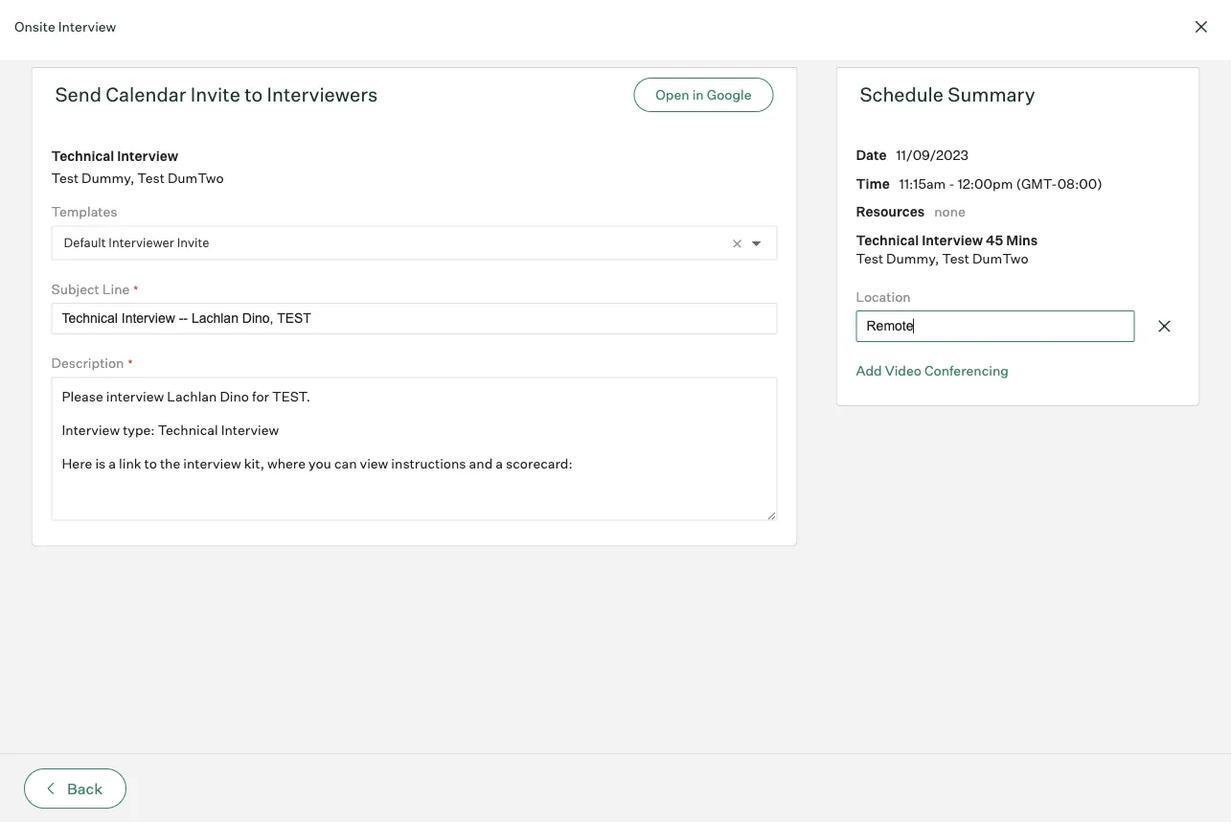 Task type: locate. For each thing, give the bounding box(es) containing it.
0 vertical spatial interview
[[58, 18, 116, 34]]

to
[[245, 82, 263, 106]]

google
[[707, 86, 752, 103]]

0 vertical spatial dumtwo
[[168, 169, 224, 186]]

dummy, up the templates
[[82, 169, 134, 186]]

open in google
[[656, 86, 752, 103]]

technical down resources
[[857, 232, 920, 248]]

1 horizontal spatial interview
[[117, 148, 178, 164]]

-
[[949, 175, 956, 192], [1052, 175, 1058, 192]]

(gmt
[[1017, 175, 1052, 192]]

dummy,
[[82, 169, 134, 186], [887, 250, 940, 267]]

dumtwo
[[168, 169, 224, 186], [973, 250, 1029, 267]]

- left )
[[1052, 175, 1058, 192]]

interviewer
[[109, 235, 174, 250]]

technical inside technical interview test dummy, test dumtwo
[[51, 148, 114, 164]]

None text field
[[51, 303, 778, 335]]

location
[[857, 288, 911, 305]]

08:00
[[1058, 175, 1098, 192]]

technical inside the technical interview 45 mins test dummy, test dumtwo
[[857, 232, 920, 248]]

send calendar invite to interviewers
[[55, 82, 378, 106]]

test up interviewer
[[137, 169, 165, 186]]

Enter an address or location text field
[[857, 311, 1136, 342]]

templates
[[51, 203, 117, 220]]

test
[[51, 169, 79, 186], [137, 169, 165, 186], [857, 250, 884, 267], [943, 250, 970, 267]]

dumtwo up interviewer
[[168, 169, 224, 186]]

back
[[67, 779, 103, 799]]

1 vertical spatial interview
[[117, 148, 178, 164]]

technical
[[51, 148, 114, 164], [857, 232, 920, 248]]

0 horizontal spatial technical
[[51, 148, 114, 164]]

1 horizontal spatial dummy,
[[887, 250, 940, 267]]

open
[[656, 86, 690, 103]]

time 11:15am - 12:00pm (gmt -08:00 )
[[857, 175, 1103, 192]]

interview right "onsite"
[[58, 18, 116, 34]]

1 - from the left
[[949, 175, 956, 192]]

interview down calendar
[[117, 148, 178, 164]]

onsite interview
[[14, 18, 116, 34]]

calendar
[[106, 82, 186, 106]]

2 horizontal spatial interview
[[922, 232, 984, 248]]

date 11/09/2023
[[857, 147, 969, 163]]

technical for technical interview 45 mins test dummy, test dumtwo
[[857, 232, 920, 248]]

0 horizontal spatial dummy,
[[82, 169, 134, 186]]

conferencing
[[925, 362, 1009, 379]]

1 horizontal spatial dumtwo
[[973, 250, 1029, 267]]

interview inside the technical interview 45 mins test dummy, test dumtwo
[[922, 232, 984, 248]]

technical up the templates
[[51, 148, 114, 164]]

0 vertical spatial technical
[[51, 148, 114, 164]]

2 vertical spatial interview
[[922, 232, 984, 248]]

1 vertical spatial invite
[[177, 235, 209, 250]]

0 vertical spatial invite
[[191, 82, 240, 106]]

interview down none
[[922, 232, 984, 248]]

subject line
[[51, 280, 130, 297]]

none
[[935, 203, 966, 220]]

test down none
[[943, 250, 970, 267]]

0 horizontal spatial dumtwo
[[168, 169, 224, 186]]

- up none
[[949, 175, 956, 192]]

11/09/2023
[[897, 147, 969, 163]]

video
[[886, 362, 922, 379]]

add
[[857, 362, 883, 379]]

interview
[[58, 18, 116, 34], [117, 148, 178, 164], [922, 232, 984, 248]]

dummy, down "resources none"
[[887, 250, 940, 267]]

0 vertical spatial dummy,
[[82, 169, 134, 186]]

subject
[[51, 280, 99, 297]]

1 horizontal spatial technical
[[857, 232, 920, 248]]

dumtwo down 45 at the top of the page
[[973, 250, 1029, 267]]

1 horizontal spatial -
[[1052, 175, 1058, 192]]

12:00pm
[[958, 175, 1014, 192]]

mins
[[1007, 232, 1039, 248]]

invite right interviewer
[[177, 235, 209, 250]]

interview for onsite interview
[[58, 18, 116, 34]]

dummy, inside technical interview test dummy, test dumtwo
[[82, 169, 134, 186]]

invite for interviewer
[[177, 235, 209, 250]]

close image
[[1191, 15, 1214, 38]]

1 vertical spatial dumtwo
[[973, 250, 1029, 267]]

default interviewer invite
[[64, 235, 209, 250]]

0 horizontal spatial interview
[[58, 18, 116, 34]]

1 vertical spatial technical
[[857, 232, 920, 248]]

interview inside technical interview test dummy, test dumtwo
[[117, 148, 178, 164]]

invite left to
[[191, 82, 240, 106]]

0 horizontal spatial -
[[949, 175, 956, 192]]

close image
[[1154, 315, 1177, 338]]

1 vertical spatial dummy,
[[887, 250, 940, 267]]

invite
[[191, 82, 240, 106], [177, 235, 209, 250]]



Task type: vqa. For each thing, say whether or not it's contained in the screenshot.
topmost 15,
no



Task type: describe. For each thing, give the bounding box(es) containing it.
interviewers
[[267, 82, 378, 106]]

line
[[102, 280, 130, 297]]

resources none
[[857, 203, 966, 220]]

technical interview 45 mins test dummy, test dumtwo
[[857, 232, 1039, 267]]

onsite
[[14, 18, 55, 34]]

2 - from the left
[[1052, 175, 1058, 192]]

dumtwo inside technical interview test dummy, test dumtwo
[[168, 169, 224, 186]]

summary
[[948, 82, 1036, 106]]

add video conferencing
[[857, 362, 1009, 379]]

back button
[[24, 769, 127, 809]]

interview for technical interview 45 mins test dummy, test dumtwo
[[922, 232, 984, 248]]

resources
[[857, 203, 925, 220]]

schedule summary
[[860, 82, 1036, 106]]

dumtwo inside the technical interview 45 mins test dummy, test dumtwo
[[973, 250, 1029, 267]]

open in google button
[[634, 78, 774, 112]]

interview for technical interview test dummy, test dumtwo
[[117, 148, 178, 164]]

technical for technical interview test dummy, test dumtwo
[[51, 148, 114, 164]]

11:15am
[[900, 175, 947, 192]]

schedule
[[860, 82, 944, 106]]

add video conferencing link
[[857, 362, 1009, 379]]

)
[[1098, 175, 1103, 192]]

test up the templates
[[51, 169, 79, 186]]

date
[[857, 147, 887, 163]]

technical interview test dummy, test dumtwo
[[51, 148, 224, 186]]

invite for calendar
[[191, 82, 240, 106]]

default
[[64, 235, 106, 250]]

Please interview Lachlan Dino for TEST.  Interview type: Technical Interview  Here is a link to the interview kit, where you can view instructions and a scorecard: text field
[[51, 377, 778, 521]]

description
[[51, 355, 124, 371]]

45
[[987, 232, 1004, 248]]

test up location
[[857, 250, 884, 267]]

dummy, inside the technical interview 45 mins test dummy, test dumtwo
[[887, 250, 940, 267]]

time
[[857, 175, 890, 192]]

send
[[55, 82, 102, 106]]

in
[[693, 86, 704, 103]]



